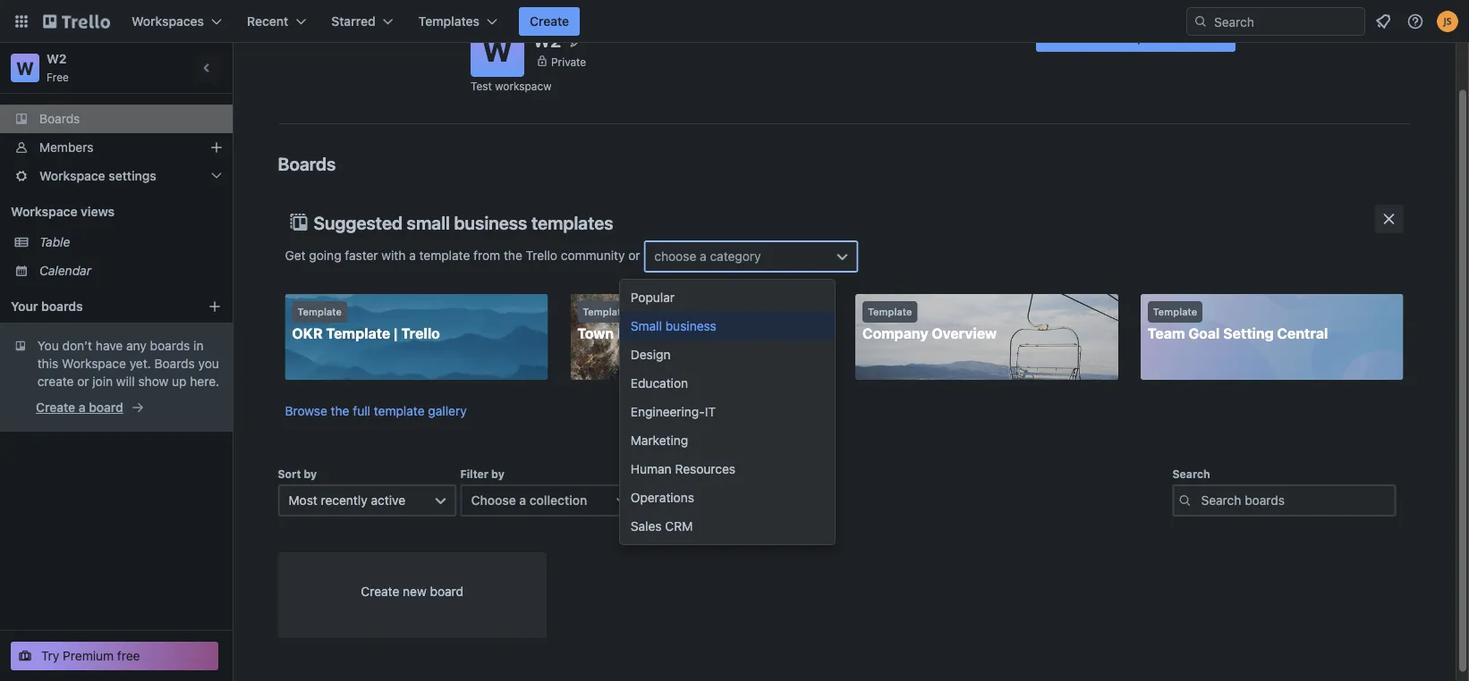 Task type: locate. For each thing, give the bounding box(es) containing it.
gallery
[[428, 404, 467, 419]]

0 vertical spatial create
[[530, 14, 569, 29]]

workspace navigation collapse icon image
[[195, 55, 220, 81]]

Search text field
[[1173, 485, 1397, 517]]

template for company
[[868, 307, 912, 318]]

okr
[[292, 325, 323, 342]]

board for create new board
[[430, 585, 464, 600]]

boards
[[41, 299, 83, 314], [150, 339, 190, 354]]

test
[[471, 80, 492, 92]]

1 by from the left
[[304, 468, 317, 481]]

w button
[[471, 23, 524, 77]]

0 horizontal spatial trello
[[401, 325, 440, 342]]

workspaces
[[132, 14, 204, 29]]

1 horizontal spatial boards
[[150, 339, 190, 354]]

workspace inside popup button
[[39, 169, 105, 183]]

0 horizontal spatial business
[[454, 212, 527, 233]]

going
[[309, 248, 342, 263]]

boards inside you don't have any boards in this workspace yet. boards you create or join will show up here.
[[150, 339, 190, 354]]

1 vertical spatial trello
[[401, 325, 440, 342]]

trello
[[526, 248, 558, 263], [401, 325, 440, 342]]

sort
[[278, 468, 301, 481]]

primary element
[[0, 0, 1470, 43]]

hall
[[618, 325, 645, 342]]

w2 link
[[47, 51, 67, 66]]

boards inside you don't have any boards in this workspace yet. boards you create or join will show up here.
[[154, 357, 195, 371]]

members link
[[0, 133, 233, 162]]

|
[[394, 325, 398, 342]]

1 vertical spatial board
[[430, 585, 464, 600]]

filter
[[460, 468, 489, 481]]

join
[[93, 375, 113, 389]]

choose
[[654, 249, 697, 264]]

1 horizontal spatial trello
[[526, 248, 558, 263]]

template inside template team goal setting central
[[1153, 307, 1198, 318]]

trello inside template okr template | trello
[[401, 325, 440, 342]]

template inside template town hall meetings
[[583, 307, 627, 318]]

template team goal setting central
[[1148, 307, 1328, 342]]

boards down calendar
[[41, 299, 83, 314]]

1 vertical spatial boards
[[150, 339, 190, 354]]

0 notifications image
[[1373, 11, 1394, 32]]

recent button
[[236, 7, 317, 36]]

template
[[298, 307, 342, 318], [583, 307, 627, 318], [868, 307, 912, 318], [1153, 307, 1198, 318], [326, 325, 390, 342]]

open information menu image
[[1407, 13, 1425, 30]]

create inside 'primary' element
[[530, 14, 569, 29]]

starred
[[331, 14, 376, 29]]

create left new
[[361, 585, 399, 600]]

board inside button
[[89, 400, 123, 415]]

template up town
[[583, 307, 627, 318]]

by right filter
[[491, 468, 505, 481]]

overview
[[932, 325, 997, 342]]

1 horizontal spatial the
[[504, 248, 522, 263]]

boards
[[39, 111, 80, 126], [278, 153, 336, 174], [154, 357, 195, 371]]

create down the create
[[36, 400, 75, 415]]

or left choose
[[628, 248, 640, 263]]

w2 up private
[[533, 30, 561, 51]]

template
[[419, 248, 470, 263], [374, 404, 425, 419]]

1 horizontal spatial by
[[491, 468, 505, 481]]

setting
[[1224, 325, 1274, 342]]

this
[[37, 357, 58, 371]]

w2 free
[[47, 51, 69, 83]]

create for create
[[530, 14, 569, 29]]

0 vertical spatial the
[[504, 248, 522, 263]]

0 vertical spatial or
[[628, 248, 640, 263]]

template down the small
[[419, 248, 470, 263]]

board down join
[[89, 400, 123, 415]]

w2
[[533, 30, 561, 51], [47, 51, 67, 66]]

a for choose a category
[[700, 249, 707, 264]]

suggested small business templates
[[314, 212, 614, 233]]

create
[[37, 375, 74, 389]]

1 horizontal spatial boards
[[154, 357, 195, 371]]

0 horizontal spatial w
[[16, 57, 34, 78]]

2 horizontal spatial boards
[[278, 153, 336, 174]]

team
[[1148, 325, 1185, 342]]

design
[[631, 348, 671, 362]]

0 horizontal spatial board
[[89, 400, 123, 415]]

0 vertical spatial boards
[[41, 299, 83, 314]]

show
[[138, 375, 169, 389]]

1 horizontal spatial board
[[430, 585, 464, 600]]

recent
[[247, 14, 288, 29]]

starred button
[[321, 7, 404, 36]]

the left full
[[331, 404, 350, 419]]

0 horizontal spatial boards
[[39, 111, 80, 126]]

business right small
[[666, 319, 717, 334]]

the right 'from'
[[504, 248, 522, 263]]

workspace up 'table'
[[11, 204, 77, 219]]

w inside button
[[482, 31, 513, 68]]

choose a collection button
[[460, 485, 639, 517]]

suggested
[[314, 212, 403, 233]]

with
[[382, 248, 406, 263]]

choose a category
[[654, 249, 761, 264]]

trello right |
[[401, 325, 440, 342]]

0 horizontal spatial boards
[[41, 299, 83, 314]]

a
[[409, 248, 416, 263], [700, 249, 707, 264], [79, 400, 86, 415], [519, 494, 526, 508]]

2 vertical spatial create
[[361, 585, 399, 600]]

full
[[353, 404, 371, 419]]

business
[[454, 212, 527, 233], [666, 319, 717, 334]]

try premium free button
[[11, 643, 218, 671]]

1 horizontal spatial create
[[361, 585, 399, 600]]

resources
[[675, 462, 736, 477]]

w2 inside w2 free
[[47, 51, 67, 66]]

template inside template company overview
[[868, 307, 912, 318]]

template up company
[[868, 307, 912, 318]]

0 vertical spatial trello
[[526, 248, 558, 263]]

private
[[551, 55, 586, 68]]

2 horizontal spatial create
[[530, 14, 569, 29]]

w for w link at the left of page
[[16, 57, 34, 78]]

1 horizontal spatial business
[[666, 319, 717, 334]]

business up 'from'
[[454, 212, 527, 233]]

members
[[39, 140, 94, 155]]

1 vertical spatial create
[[36, 400, 75, 415]]

board right new
[[430, 585, 464, 600]]

or left join
[[77, 375, 89, 389]]

1 vertical spatial boards
[[278, 153, 336, 174]]

2 vertical spatial boards
[[154, 357, 195, 371]]

trello down the templates
[[526, 248, 558, 263]]

search
[[1173, 468, 1211, 481]]

0 vertical spatial w2
[[533, 30, 561, 51]]

boards up up
[[154, 357, 195, 371]]

workspace settings
[[39, 169, 156, 183]]

workspace right invite
[[1100, 30, 1166, 45]]

filter by
[[460, 468, 505, 481]]

w up test workspacw
[[482, 31, 513, 68]]

boards up members
[[39, 111, 80, 126]]

0 horizontal spatial w2
[[47, 51, 67, 66]]

by for filter by
[[491, 468, 505, 481]]

template right full
[[374, 404, 425, 419]]

templates
[[531, 212, 614, 233]]

1 vertical spatial the
[[331, 404, 350, 419]]

1 vertical spatial w2
[[47, 51, 67, 66]]

boards up suggested
[[278, 153, 336, 174]]

collection
[[530, 494, 587, 508]]

get going faster with a template from the trello community or
[[285, 248, 644, 263]]

2 by from the left
[[491, 468, 505, 481]]

table link
[[39, 234, 222, 251]]

any
[[126, 339, 147, 354]]

0 horizontal spatial create
[[36, 400, 75, 415]]

template up okr
[[298, 307, 342, 318]]

workspace down members
[[39, 169, 105, 183]]

0 horizontal spatial by
[[304, 468, 317, 481]]

0 vertical spatial board
[[89, 400, 123, 415]]

board for create a board
[[89, 400, 123, 415]]

1 horizontal spatial w
[[482, 31, 513, 68]]

workspace up join
[[62, 357, 126, 371]]

the
[[504, 248, 522, 263], [331, 404, 350, 419]]

small
[[631, 319, 662, 334]]

workspace
[[1100, 30, 1166, 45], [39, 169, 105, 183], [11, 204, 77, 219], [62, 357, 126, 371]]

template up team at the right of page
[[1153, 307, 1198, 318]]

0 horizontal spatial or
[[77, 375, 89, 389]]

board
[[89, 400, 123, 415], [430, 585, 464, 600]]

w2 up free
[[47, 51, 67, 66]]

w for w button
[[482, 31, 513, 68]]

1 vertical spatial or
[[77, 375, 89, 389]]

workspace settings button
[[0, 162, 233, 191]]

template for team
[[1153, 307, 1198, 318]]

free
[[117, 649, 140, 664]]

it
[[705, 405, 716, 420]]

0 horizontal spatial the
[[331, 404, 350, 419]]

create
[[530, 14, 569, 29], [36, 400, 75, 415], [361, 585, 399, 600]]

you
[[198, 357, 219, 371]]

settings
[[109, 169, 156, 183]]

0 vertical spatial boards
[[39, 111, 80, 126]]

sales
[[631, 520, 662, 534]]

or
[[628, 248, 640, 263], [77, 375, 89, 389]]

create up private
[[530, 14, 569, 29]]

browse the full template gallery link
[[285, 404, 467, 419]]

w left w2 free
[[16, 57, 34, 78]]

by right sort
[[304, 468, 317, 481]]

boards link
[[0, 105, 233, 133]]

small
[[407, 212, 450, 233]]

boards left in
[[150, 339, 190, 354]]

search image
[[1194, 14, 1208, 29]]

category
[[710, 249, 761, 264]]

1 horizontal spatial w2
[[533, 30, 561, 51]]



Task type: describe. For each thing, give the bounding box(es) containing it.
templates
[[419, 14, 480, 29]]

john smith (johnsmith38824343) image
[[1437, 11, 1459, 32]]

engineering-
[[631, 405, 705, 420]]

free
[[47, 71, 69, 83]]

workspace views
[[11, 204, 115, 219]]

active
[[371, 494, 406, 508]]

1 vertical spatial template
[[374, 404, 425, 419]]

your boards with 0 items element
[[11, 296, 199, 318]]

create a board button
[[36, 398, 145, 418]]

choose
[[471, 494, 516, 508]]

1 horizontal spatial or
[[628, 248, 640, 263]]

create new board
[[361, 585, 464, 600]]

meetings
[[648, 325, 712, 342]]

invite workspace members
[[1065, 30, 1225, 45]]

here.
[[190, 375, 219, 389]]

recently
[[321, 494, 368, 508]]

calendar
[[39, 264, 91, 278]]

most recently active
[[289, 494, 406, 508]]

workspace inside you don't have any boards in this workspace yet. boards you create or join will show up here.
[[62, 357, 126, 371]]

choose a collection
[[471, 494, 587, 508]]

w2 for w2 free
[[47, 51, 67, 66]]

create for create a board
[[36, 400, 75, 415]]

faster
[[345, 248, 378, 263]]

browse
[[285, 404, 327, 419]]

company
[[863, 325, 929, 342]]

views
[[81, 204, 115, 219]]

0 vertical spatial business
[[454, 212, 527, 233]]

w link
[[11, 54, 39, 82]]

engineering-it
[[631, 405, 716, 420]]

goal
[[1189, 325, 1220, 342]]

create for create new board
[[361, 585, 399, 600]]

sales crm
[[631, 520, 693, 534]]

test workspacw
[[471, 80, 552, 92]]

templates button
[[408, 7, 508, 36]]

marketing
[[631, 434, 688, 448]]

you don't have any boards in this workspace yet. boards you create or join will show up here.
[[37, 339, 219, 389]]

1 vertical spatial business
[[666, 319, 717, 334]]

0 vertical spatial template
[[419, 248, 470, 263]]

template town hall meetings
[[577, 307, 712, 342]]

a for choose a collection
[[519, 494, 526, 508]]

popular
[[631, 290, 675, 305]]

template for town
[[583, 307, 627, 318]]

crm
[[665, 520, 693, 534]]

or inside you don't have any boards in this workspace yet. boards you create or join will show up here.
[[77, 375, 89, 389]]

education
[[631, 376, 688, 391]]

new
[[403, 585, 427, 600]]

add board image
[[208, 300, 222, 314]]

w2 for w2
[[533, 30, 561, 51]]

don't
[[62, 339, 92, 354]]

by for sort by
[[304, 468, 317, 481]]

sort by
[[278, 468, 317, 481]]

from
[[474, 248, 500, 263]]

workspacw
[[495, 80, 552, 92]]

try premium free
[[41, 649, 140, 664]]

members
[[1170, 30, 1225, 45]]

template for okr
[[298, 307, 342, 318]]

will
[[116, 375, 135, 389]]

sm image
[[1047, 29, 1065, 47]]

template okr template | trello
[[292, 307, 440, 342]]

yet.
[[130, 357, 151, 371]]

in
[[193, 339, 204, 354]]

calendar link
[[39, 262, 222, 280]]

human
[[631, 462, 672, 477]]

create a board
[[36, 400, 123, 415]]

a for create a board
[[79, 400, 86, 415]]

premium
[[63, 649, 114, 664]]

browse the full template gallery
[[285, 404, 467, 419]]

most
[[289, 494, 317, 508]]

human resources
[[631, 462, 736, 477]]

back to home image
[[43, 7, 110, 36]]

community
[[561, 248, 625, 263]]

your boards
[[11, 299, 83, 314]]

try
[[41, 649, 59, 664]]

create button
[[519, 7, 580, 36]]

central
[[1277, 325, 1328, 342]]

town
[[577, 325, 614, 342]]

operations
[[631, 491, 694, 506]]

Search field
[[1208, 8, 1365, 35]]

up
[[172, 375, 187, 389]]

template left |
[[326, 325, 390, 342]]

workspaces button
[[121, 7, 233, 36]]

template company overview
[[863, 307, 997, 342]]

have
[[96, 339, 123, 354]]

your
[[11, 299, 38, 314]]

small business
[[631, 319, 717, 334]]

invite
[[1065, 30, 1097, 45]]

workspace inside button
[[1100, 30, 1166, 45]]



Task type: vqa. For each thing, say whether or not it's contained in the screenshot.
the top The
yes



